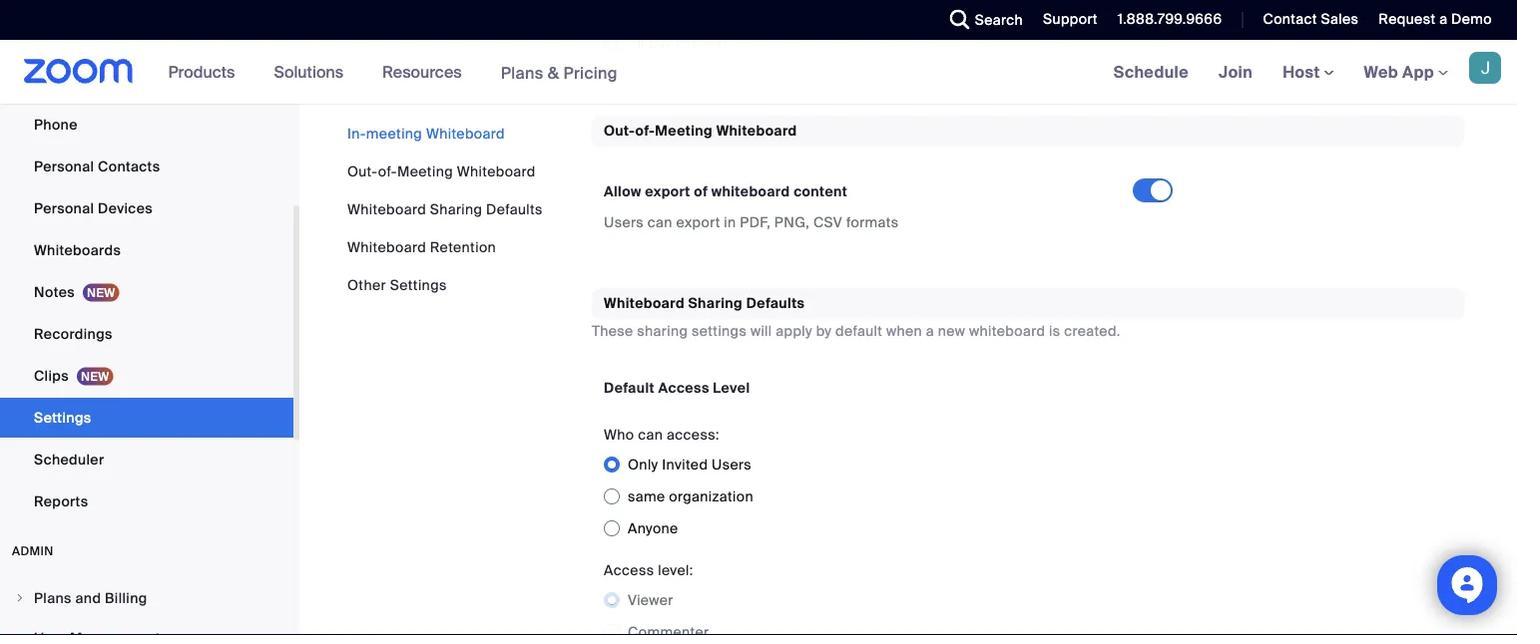 Task type: describe. For each thing, give the bounding box(es) containing it.
allow export of whiteboard content
[[604, 182, 848, 200]]

users inside who can access: option group
[[712, 456, 752, 474]]

solutions button
[[274, 40, 352, 104]]

a inside whiteboard sharing defaults these sharing settings will apply by default when a new whiteboard is created.
[[926, 322, 934, 341]]

users can export in pdf, png, csv formats
[[604, 213, 899, 231]]

support
[[1043, 10, 1098, 28]]

whiteboard sharing defaults element
[[592, 288, 1464, 636]]

host button
[[1283, 61, 1334, 82]]

access level:
[[604, 562, 693, 580]]

pricing
[[563, 62, 618, 83]]

1.888.799.9666
[[1118, 10, 1222, 28]]

web
[[1364, 61, 1398, 82]]

content
[[794, 182, 848, 200]]

whiteboard up whiteboard sharing defaults link
[[457, 162, 536, 181]]

plans for plans and billing
[[34, 589, 72, 608]]

in-
[[347, 124, 366, 143]]

personal for personal contacts
[[34, 157, 94, 176]]

level:
[[658, 562, 693, 580]]

all
[[628, 34, 645, 52]]

whiteboard sharing defaults these sharing settings will apply by default when a new whiteboard is created.
[[592, 294, 1121, 341]]

other
[[347, 276, 386, 294]]

personal devices link
[[0, 189, 293, 229]]

app
[[1402, 61, 1434, 82]]

same
[[628, 488, 665, 506]]

formats
[[846, 213, 899, 231]]

search button
[[935, 0, 1028, 40]]

settings inside personal menu menu
[[34, 409, 91, 427]]

contact
[[1263, 10, 1317, 28]]

csv
[[813, 213, 843, 231]]

request a demo
[[1379, 10, 1492, 28]]

join link
[[1204, 40, 1268, 104]]

out-of-meeting whiteboard inside out-of-meeting whiteboard element
[[604, 121, 797, 140]]

and
[[75, 589, 101, 608]]

participants
[[649, 34, 730, 52]]

whiteboard inside whiteboard sharing defaults these sharing settings will apply by default when a new whiteboard is created.
[[969, 322, 1045, 341]]

menu bar containing in-meeting whiteboard
[[347, 124, 543, 295]]

whiteboard up out-of-meeting whiteboard link
[[426, 124, 505, 143]]

personal devices
[[34, 199, 153, 218]]

settings
[[692, 322, 747, 341]]

personal contacts
[[34, 157, 160, 176]]

web app button
[[1364, 61, 1448, 82]]

sales
[[1321, 10, 1359, 28]]

request
[[1379, 10, 1436, 28]]

meetings navigation
[[1099, 40, 1517, 105]]

all participants
[[628, 34, 730, 52]]

whiteboard sharing defaults
[[347, 200, 543, 219]]

users inside out-of-meeting whiteboard element
[[604, 213, 644, 231]]

meeting inside menu bar
[[397, 162, 453, 181]]

0 vertical spatial of-
[[635, 121, 655, 140]]

default
[[604, 379, 655, 397]]

whiteboard inside whiteboard sharing defaults these sharing settings will apply by default when a new whiteboard is created.
[[604, 294, 685, 313]]

plans & pricing
[[501, 62, 618, 83]]

reports
[[34, 493, 88, 511]]

0 horizontal spatial out-
[[347, 162, 378, 181]]

resources button
[[382, 40, 471, 104]]

access level: option group
[[604, 585, 1133, 636]]

2 right image from the top
[[14, 633, 26, 636]]

these
[[592, 322, 633, 341]]

devices
[[98, 199, 153, 218]]

whiteboard retention
[[347, 238, 496, 257]]

invited
[[662, 456, 708, 474]]

by
[[816, 322, 832, 341]]

is
[[1049, 322, 1061, 341]]

other settings
[[347, 276, 447, 294]]

join
[[1219, 61, 1253, 82]]

product information navigation
[[153, 40, 633, 105]]

products button
[[168, 40, 244, 104]]

plans and billing
[[34, 589, 147, 608]]

retention
[[430, 238, 496, 257]]

right image inside "plans and billing" menu item
[[14, 593, 26, 605]]

clips link
[[0, 356, 293, 396]]

whiteboard retention link
[[347, 238, 496, 257]]

scheduler link
[[0, 440, 293, 480]]

1 vertical spatial of-
[[378, 162, 397, 181]]

recordings
[[34, 325, 113, 343]]

whiteboards link
[[0, 231, 293, 271]]

out-of-meeting whiteboard inside menu bar
[[347, 162, 536, 181]]

sharing
[[637, 322, 688, 341]]

schedule link
[[1099, 40, 1204, 104]]

recordings link
[[0, 314, 293, 354]]

sharing for whiteboard sharing defaults
[[430, 200, 482, 219]]

whiteboard sharing defaults link
[[347, 200, 543, 219]]

can for users
[[648, 213, 673, 231]]

demo
[[1451, 10, 1492, 28]]

organization
[[669, 488, 754, 506]]

search
[[975, 10, 1023, 29]]

created.
[[1064, 322, 1121, 341]]

personal menu menu
[[0, 0, 293, 524]]

resources
[[382, 61, 462, 82]]

whiteboards
[[34, 241, 121, 260]]

in-meeting whiteboard
[[347, 124, 505, 143]]

profile picture image
[[1469, 52, 1501, 84]]

settings inside menu bar
[[390, 276, 447, 294]]

contact sales
[[1263, 10, 1359, 28]]



Task type: locate. For each thing, give the bounding box(es) containing it.
sharing up settings
[[688, 294, 743, 313]]

billing
[[105, 589, 147, 608]]

request a demo link
[[1364, 0, 1517, 40], [1379, 10, 1492, 28]]

whiteboard up allow export of whiteboard content
[[716, 121, 797, 140]]

out-of-meeting whiteboard element
[[592, 115, 1464, 256]]

0 vertical spatial settings
[[390, 276, 447, 294]]

phone link
[[0, 105, 293, 145]]

1.888.799.9666 button
[[1103, 0, 1227, 40], [1118, 10, 1222, 28]]

0 horizontal spatial settings
[[34, 409, 91, 427]]

meeting down in-meeting whiteboard
[[397, 162, 453, 181]]

1 vertical spatial out-
[[347, 162, 378, 181]]

whiteboard up whiteboard retention 'link'
[[347, 200, 426, 219]]

sharing
[[430, 200, 482, 219], [688, 294, 743, 313]]

users up the organization
[[712, 456, 752, 474]]

new
[[938, 322, 966, 341]]

who can access:
[[604, 426, 719, 444]]

1 horizontal spatial whiteboard
[[969, 322, 1045, 341]]

will
[[751, 322, 772, 341]]

1 vertical spatial export
[[676, 213, 720, 231]]

1 horizontal spatial a
[[1439, 10, 1448, 28]]

contact sales link
[[1248, 0, 1364, 40], [1263, 10, 1359, 28]]

0 vertical spatial users
[[604, 213, 644, 231]]

phone
[[34, 115, 78, 134]]

1 vertical spatial settings
[[34, 409, 91, 427]]

2 personal from the top
[[34, 199, 94, 218]]

meeting up of
[[655, 121, 713, 140]]

admin
[[12, 544, 54, 559]]

anyone
[[628, 520, 678, 538]]

reports link
[[0, 482, 293, 522]]

plans for plans & pricing
[[501, 62, 544, 83]]

0 vertical spatial export
[[645, 182, 690, 200]]

settings down whiteboard retention
[[390, 276, 447, 294]]

plans
[[501, 62, 544, 83], [34, 589, 72, 608]]

1 horizontal spatial defaults
[[746, 294, 805, 313]]

1 horizontal spatial of-
[[635, 121, 655, 140]]

1 vertical spatial access
[[604, 562, 654, 580]]

0 vertical spatial access
[[658, 379, 709, 397]]

1 vertical spatial out-of-meeting whiteboard
[[347, 162, 536, 181]]

host
[[1283, 61, 1324, 82]]

1 vertical spatial right image
[[14, 633, 26, 636]]

plans left &
[[501, 62, 544, 83]]

png,
[[774, 213, 810, 231]]

whiteboard
[[711, 182, 790, 200], [969, 322, 1045, 341]]

only invited users
[[628, 456, 752, 474]]

a left new
[[926, 322, 934, 341]]

contacts
[[98, 157, 160, 176]]

other settings link
[[347, 276, 447, 294]]

1 vertical spatial can
[[638, 426, 663, 444]]

whiteboard up other settings
[[347, 238, 426, 257]]

can inside whiteboard sharing defaults element
[[638, 426, 663, 444]]

1 personal from the top
[[34, 157, 94, 176]]

when
[[886, 322, 922, 341]]

whiteboard up users can export in pdf, png, csv formats
[[711, 182, 790, 200]]

personal contacts link
[[0, 147, 293, 187]]

level
[[713, 379, 750, 397]]

menu item inside side navigation navigation
[[0, 620, 293, 636]]

allow
[[604, 182, 641, 200]]

defaults up retention
[[486, 200, 543, 219]]

users
[[604, 213, 644, 231], [712, 456, 752, 474]]

1 vertical spatial whiteboard
[[969, 322, 1045, 341]]

0 horizontal spatial a
[[926, 322, 934, 341]]

products
[[168, 61, 235, 82]]

access left level
[[658, 379, 709, 397]]

of- down meeting
[[378, 162, 397, 181]]

of-
[[635, 121, 655, 140], [378, 162, 397, 181]]

out- up allow
[[604, 121, 635, 140]]

default access level
[[604, 379, 750, 397]]

export
[[645, 182, 690, 200], [676, 213, 720, 231]]

scheduler
[[34, 451, 104, 469]]

1 vertical spatial a
[[926, 322, 934, 341]]

&
[[548, 62, 559, 83]]

access
[[658, 379, 709, 397], [604, 562, 654, 580]]

whiteboard left is
[[969, 322, 1045, 341]]

sharing for whiteboard sharing defaults these sharing settings will apply by default when a new whiteboard is created.
[[688, 294, 743, 313]]

menu item
[[0, 620, 293, 636]]

banner
[[0, 40, 1517, 105]]

0 horizontal spatial sharing
[[430, 200, 482, 219]]

in
[[724, 213, 736, 231]]

out- down in-
[[347, 162, 378, 181]]

viewer
[[628, 592, 674, 610]]

personal
[[34, 157, 94, 176], [34, 199, 94, 218]]

users down allow
[[604, 213, 644, 231]]

0 vertical spatial out-of-meeting whiteboard
[[604, 121, 797, 140]]

1 vertical spatial meeting
[[397, 162, 453, 181]]

1 right image from the top
[[14, 593, 26, 605]]

1 horizontal spatial settings
[[390, 276, 447, 294]]

defaults for whiteboard sharing defaults these sharing settings will apply by default when a new whiteboard is created.
[[746, 294, 805, 313]]

in-meeting whiteboard link
[[347, 124, 505, 143]]

apply
[[776, 322, 812, 341]]

0 vertical spatial personal
[[34, 157, 94, 176]]

defaults inside menu bar
[[486, 200, 543, 219]]

defaults for whiteboard sharing defaults
[[486, 200, 543, 219]]

export down of
[[676, 213, 720, 231]]

pdf,
[[740, 213, 771, 231]]

settings up the scheduler
[[34, 409, 91, 427]]

out-of-meeting whiteboard up of
[[604, 121, 797, 140]]

plans left and
[[34, 589, 72, 608]]

0 vertical spatial defaults
[[486, 200, 543, 219]]

0 vertical spatial right image
[[14, 593, 26, 605]]

side navigation navigation
[[0, 0, 299, 636]]

of- up allow
[[635, 121, 655, 140]]

settings link
[[0, 398, 293, 438]]

0 vertical spatial meeting
[[655, 121, 713, 140]]

sharing inside menu bar
[[430, 200, 482, 219]]

0 horizontal spatial whiteboard
[[711, 182, 790, 200]]

access up viewer
[[604, 562, 654, 580]]

plans and billing menu item
[[0, 580, 293, 618]]

1 horizontal spatial users
[[712, 456, 752, 474]]

default
[[836, 322, 883, 341]]

1 horizontal spatial sharing
[[688, 294, 743, 313]]

0 vertical spatial sharing
[[430, 200, 482, 219]]

whiteboard
[[716, 121, 797, 140], [426, 124, 505, 143], [457, 162, 536, 181], [347, 200, 426, 219], [347, 238, 426, 257], [604, 294, 685, 313]]

0 vertical spatial out-
[[604, 121, 635, 140]]

0 horizontal spatial of-
[[378, 162, 397, 181]]

1 vertical spatial sharing
[[688, 294, 743, 313]]

personal down phone
[[34, 157, 94, 176]]

a left the demo at top right
[[1439, 10, 1448, 28]]

0 horizontal spatial plans
[[34, 589, 72, 608]]

same organization
[[628, 488, 754, 506]]

defaults
[[486, 200, 543, 219], [746, 294, 805, 313]]

1 vertical spatial defaults
[[746, 294, 805, 313]]

export left of
[[645, 182, 690, 200]]

0 vertical spatial plans
[[501, 62, 544, 83]]

admin menu menu
[[0, 580, 293, 636]]

notes
[[34, 283, 75, 301]]

0 horizontal spatial meeting
[[397, 162, 453, 181]]

out- inside out-of-meeting whiteboard element
[[604, 121, 635, 140]]

out-of-meeting whiteboard link
[[347, 162, 536, 181]]

whiteboard up sharing at the left bottom of page
[[604, 294, 685, 313]]

0 vertical spatial whiteboard
[[711, 182, 790, 200]]

schedule
[[1114, 61, 1189, 82]]

personal for personal devices
[[34, 199, 94, 218]]

0 vertical spatial can
[[648, 213, 673, 231]]

personal up whiteboards
[[34, 199, 94, 218]]

1 horizontal spatial out-
[[604, 121, 635, 140]]

0 horizontal spatial access
[[604, 562, 654, 580]]

banner containing products
[[0, 40, 1517, 105]]

defaults inside whiteboard sharing defaults these sharing settings will apply by default when a new whiteboard is created.
[[746, 294, 805, 313]]

0 horizontal spatial out-of-meeting whiteboard
[[347, 162, 536, 181]]

can
[[648, 213, 673, 231], [638, 426, 663, 444]]

menu bar
[[347, 124, 543, 295]]

1 horizontal spatial meeting
[[655, 121, 713, 140]]

1 horizontal spatial out-of-meeting whiteboard
[[604, 121, 797, 140]]

all participants option group
[[604, 0, 1189, 59]]

web app
[[1364, 61, 1434, 82]]

0 vertical spatial a
[[1439, 10, 1448, 28]]

plans inside product information navigation
[[501, 62, 544, 83]]

0 horizontal spatial users
[[604, 213, 644, 231]]

out-of-meeting whiteboard
[[604, 121, 797, 140], [347, 162, 536, 181]]

of
[[694, 182, 708, 200]]

meeting
[[366, 124, 422, 143]]

support link
[[1028, 0, 1103, 40], [1043, 10, 1098, 28]]

can up only
[[638, 426, 663, 444]]

out-
[[604, 121, 635, 140], [347, 162, 378, 181]]

can left in
[[648, 213, 673, 231]]

can for who
[[638, 426, 663, 444]]

personal inside "link"
[[34, 157, 94, 176]]

1 vertical spatial plans
[[34, 589, 72, 608]]

1 vertical spatial users
[[712, 456, 752, 474]]

who
[[604, 426, 634, 444]]

zoom logo image
[[24, 59, 133, 84]]

sharing up retention
[[430, 200, 482, 219]]

plans inside "plans and billing" menu item
[[34, 589, 72, 608]]

right image
[[14, 593, 26, 605], [14, 633, 26, 636]]

0 horizontal spatial defaults
[[486, 200, 543, 219]]

1 horizontal spatial access
[[658, 379, 709, 397]]

who can access: option group
[[604, 449, 1133, 545]]

1 horizontal spatial plans
[[501, 62, 544, 83]]

can inside out-of-meeting whiteboard element
[[648, 213, 673, 231]]

plans & pricing link
[[501, 62, 618, 83], [501, 62, 618, 83]]

out-of-meeting whiteboard up whiteboard sharing defaults link
[[347, 162, 536, 181]]

meeting
[[655, 121, 713, 140], [397, 162, 453, 181]]

sharing inside whiteboard sharing defaults these sharing settings will apply by default when a new whiteboard is created.
[[688, 294, 743, 313]]

1 vertical spatial personal
[[34, 199, 94, 218]]

defaults up will
[[746, 294, 805, 313]]

access:
[[667, 426, 719, 444]]



Task type: vqa. For each thing, say whether or not it's contained in the screenshot.
Meeting to the top
yes



